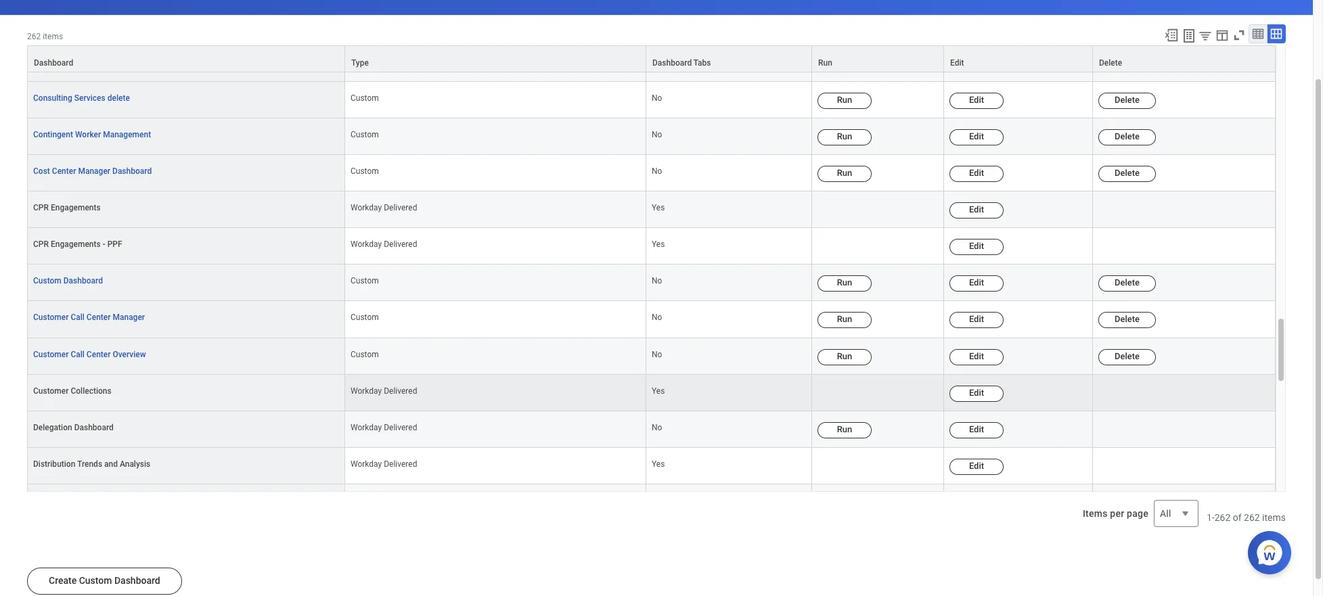 Task type: describe. For each thing, give the bounding box(es) containing it.
click to view/edit grid preferences image
[[1215, 28, 1230, 43]]

customer for customer call center manager
[[33, 313, 69, 323]]

0 vertical spatial items
[[43, 32, 63, 41]]

5 run button from the top
[[818, 312, 872, 329]]

engagements for cpr engagements - ppf
[[51, 240, 101, 249]]

customer for customer collections
[[33, 386, 69, 396]]

call for overview
[[71, 350, 85, 359]]

contingent worker management
[[33, 130, 151, 140]]

edit for 5th edit button from the bottom
[[969, 314, 984, 325]]

edit for 3rd edit button from the bottom of the page
[[969, 388, 984, 398]]

no for custom dashboard
[[652, 276, 662, 286]]

4 edit row from the top
[[27, 448, 1276, 485]]

management
[[103, 130, 151, 140]]

consulting services delete
[[33, 93, 130, 103]]

center for overview
[[87, 350, 111, 359]]

1 run button from the top
[[818, 93, 872, 109]]

4 edit button from the top
[[950, 203, 1004, 219]]

trends
[[77, 460, 102, 469]]

yes for customer collections
[[652, 386, 665, 396]]

edit for tenth edit button from the bottom of the page
[[969, 131, 984, 142]]

delegation dashboard element
[[33, 420, 114, 432]]

dashboard column header
[[27, 45, 345, 73]]

manager inside customer call center manager link
[[113, 313, 145, 323]]

1 delete button from the top
[[1099, 56, 1156, 72]]

yes for cpr engagements
[[652, 203, 665, 213]]

workday delivered for cpr engagements
[[351, 203, 417, 213]]

of
[[1233, 513, 1242, 523]]

edit for 6th edit button from the bottom
[[969, 278, 984, 288]]

8 edit button from the top
[[950, 349, 1004, 365]]

items inside status
[[1263, 513, 1286, 523]]

3 edit button from the top
[[950, 166, 1004, 182]]

cost center manager dashboard link
[[33, 164, 152, 176]]

delivered for cpr engagements - ppf
[[384, 240, 417, 249]]

overview
[[113, 350, 146, 359]]

4 row from the top
[[27, 155, 1276, 192]]

table image
[[1252, 27, 1265, 41]]

delivered for customer collections
[[384, 386, 417, 396]]

run column header
[[812, 45, 944, 73]]

custom inside delete row
[[351, 57, 379, 66]]

type button
[[345, 46, 646, 72]]

2 horizontal spatial 262
[[1244, 513, 1260, 523]]

delete for delete popup button
[[1099, 58, 1123, 68]]

5 workday delivered from the top
[[351, 460, 417, 469]]

create
[[49, 575, 77, 586]]

-
[[103, 240, 105, 249]]

and
[[104, 460, 118, 469]]

workday for customer collections
[[351, 386, 382, 396]]

2 run button from the top
[[818, 129, 872, 146]]

cpr engagements - ppf
[[33, 240, 122, 249]]

5 delivered from the top
[[384, 460, 417, 469]]

services
[[74, 93, 105, 103]]

no inside delete row
[[652, 57, 662, 66]]

7 row from the top
[[27, 338, 1276, 375]]

cpr engagements - ppf element
[[33, 237, 122, 249]]

7 edit button from the top
[[950, 312, 1004, 329]]

0 horizontal spatial 262
[[27, 32, 41, 41]]

consolidation reports
[[33, 57, 114, 66]]

collections
[[71, 386, 112, 396]]

no for consulting services delete
[[652, 93, 662, 103]]

workday for cpr engagements
[[351, 203, 382, 213]]

1-262 of 262 items status
[[1207, 511, 1286, 525]]

no for customer call center manager
[[652, 313, 662, 323]]

yes for cpr engagements - ppf
[[652, 240, 665, 249]]

edit for first edit button
[[969, 95, 984, 105]]

custom for custom dashboard
[[351, 276, 379, 286]]

262 items
[[27, 32, 63, 41]]

dashboard inside popup button
[[653, 58, 692, 68]]

center for manager
[[87, 313, 111, 323]]

cpr for cpr engagements
[[33, 203, 49, 213]]

2 edit row from the top
[[27, 228, 1276, 265]]

expand table image
[[1270, 27, 1284, 41]]

delete for fifth delete button from the top
[[1115, 278, 1140, 288]]

distribution trends and analysis element
[[33, 457, 150, 469]]

8 row from the top
[[27, 411, 1276, 448]]

dashboard tabs button
[[647, 46, 812, 72]]

delete for 6th delete button from the bottom
[[1115, 95, 1140, 105]]

no for contingent worker management
[[652, 130, 662, 140]]

customer call center manager link
[[33, 310, 145, 323]]

customer call center overview
[[33, 350, 146, 359]]

delete for 5th delete button from the bottom
[[1115, 131, 1140, 142]]

workday for cpr engagements - ppf
[[351, 240, 382, 249]]

tabs
[[694, 58, 711, 68]]

consulting services delete link
[[33, 91, 130, 103]]

items
[[1083, 508, 1108, 519]]

dashboard inside 'popup button'
[[34, 58, 73, 68]]

custom dashboard
[[33, 276, 103, 286]]

1 edit button from the top
[[950, 93, 1004, 109]]

2 edit button from the top
[[950, 129, 1004, 146]]

edit for 8th edit button from the top
[[969, 351, 984, 361]]

export to excel image
[[1164, 28, 1179, 43]]

10 edit button from the top
[[950, 422, 1004, 438]]

reports
[[86, 57, 114, 66]]

5 edit button from the top
[[950, 239, 1004, 255]]

run button
[[812, 46, 944, 72]]

delete for 6th delete button from the top of the page
[[1115, 314, 1140, 325]]

delivered for cpr engagements
[[384, 203, 417, 213]]



Task type: vqa. For each thing, say whether or not it's contained in the screenshot.
first Run button from the bottom of the page Run
yes



Task type: locate. For each thing, give the bounding box(es) containing it.
5 no from the top
[[652, 276, 662, 286]]

cpr inside "element"
[[33, 240, 49, 249]]

delete for first delete button from the bottom
[[1115, 351, 1140, 361]]

fullscreen image
[[1232, 28, 1247, 43]]

analysis
[[120, 460, 150, 469]]

dashboard tabs
[[653, 58, 711, 68]]

no
[[652, 57, 662, 66], [652, 93, 662, 103], [652, 130, 662, 140], [652, 167, 662, 176], [652, 276, 662, 286], [652, 313, 662, 323], [652, 350, 662, 359], [652, 423, 662, 432]]

customer up customer collections "element"
[[33, 350, 69, 359]]

select to filter grid data image
[[1198, 28, 1213, 43]]

manager
[[78, 167, 110, 176], [113, 313, 145, 323]]

customer inside "element"
[[33, 386, 69, 396]]

workday delivered
[[351, 203, 417, 213], [351, 240, 417, 249], [351, 386, 417, 396], [351, 423, 417, 432], [351, 460, 417, 469]]

create custom dashboard button
[[27, 568, 182, 595]]

edit for edit popup button
[[950, 58, 964, 68]]

3 delete button from the top
[[1099, 129, 1156, 146]]

edit button
[[944, 46, 1093, 72]]

cpr engagements
[[33, 203, 101, 213]]

workday delivered for delegation dashboard
[[351, 423, 417, 432]]

3 edit row from the top
[[27, 375, 1276, 411]]

0 vertical spatial center
[[52, 167, 76, 176]]

engagements inside "element"
[[51, 240, 101, 249]]

1 row from the top
[[27, 45, 1276, 73]]

0 vertical spatial manager
[[78, 167, 110, 176]]

11 edit button from the top
[[950, 459, 1004, 475]]

cpr engagements element
[[33, 201, 101, 213]]

custom for consulting services delete
[[351, 93, 379, 103]]

delegation dashboard
[[33, 423, 114, 432]]

page
[[1127, 508, 1149, 519]]

edit
[[950, 58, 964, 68], [969, 95, 984, 105], [969, 131, 984, 142], [969, 168, 984, 178], [969, 205, 984, 215], [969, 241, 984, 251], [969, 278, 984, 288], [969, 314, 984, 325], [969, 351, 984, 361], [969, 388, 984, 398], [969, 424, 984, 434], [969, 461, 984, 471]]

distribution
[[33, 460, 75, 469]]

1 workday delivered from the top
[[351, 203, 417, 213]]

delete button
[[1099, 56, 1156, 72], [1099, 93, 1156, 109], [1099, 129, 1156, 146], [1099, 166, 1156, 182], [1099, 276, 1156, 292], [1099, 312, 1156, 329], [1099, 349, 1156, 365]]

manager down contingent worker management at the top left of the page
[[78, 167, 110, 176]]

2 workday from the top
[[351, 240, 382, 249]]

center
[[52, 167, 76, 176], [87, 313, 111, 323], [87, 350, 111, 359]]

2 customer from the top
[[33, 350, 69, 359]]

0 vertical spatial customer
[[33, 313, 69, 323]]

custom
[[351, 57, 379, 66], [351, 93, 379, 103], [351, 130, 379, 140], [351, 167, 379, 176], [33, 276, 61, 286], [351, 276, 379, 286], [351, 313, 379, 323], [351, 350, 379, 359], [79, 575, 112, 586]]

workday inside row
[[351, 423, 382, 432]]

workday delivered inside row
[[351, 423, 417, 432]]

custom for customer call center overview
[[351, 350, 379, 359]]

delete button
[[1093, 46, 1275, 72]]

custom for contingent worker management
[[351, 130, 379, 140]]

5 row from the top
[[27, 265, 1276, 302]]

items right of
[[1263, 513, 1286, 523]]

1 horizontal spatial items
[[1263, 513, 1286, 523]]

delivered for delegation dashboard
[[384, 423, 417, 432]]

delivered
[[384, 203, 417, 213], [384, 240, 417, 249], [384, 386, 417, 396], [384, 423, 417, 432], [384, 460, 417, 469]]

1 vertical spatial cpr
[[33, 240, 49, 249]]

cell
[[812, 192, 944, 228], [1093, 192, 1276, 228], [812, 228, 944, 265], [1093, 228, 1276, 265], [812, 375, 944, 411], [1093, 375, 1276, 411], [1093, 411, 1276, 448], [812, 448, 944, 485], [1093, 448, 1276, 485], [345, 485, 647, 521], [647, 485, 812, 521], [812, 485, 944, 521], [944, 485, 1093, 521], [1093, 485, 1276, 521]]

4 delivered from the top
[[384, 423, 417, 432]]

call for manager
[[71, 313, 85, 323]]

distribution trends and analysis
[[33, 460, 150, 469]]

run
[[818, 58, 833, 68], [837, 95, 853, 105], [837, 131, 853, 142], [837, 168, 853, 178], [837, 278, 853, 288], [837, 314, 853, 325], [837, 351, 853, 361], [837, 424, 853, 434]]

custom for customer call center manager
[[351, 313, 379, 323]]

manager up overview
[[113, 313, 145, 323]]

7 run button from the top
[[818, 422, 872, 438]]

4 delete button from the top
[[1099, 166, 1156, 182]]

dashboard tabs column header
[[647, 45, 812, 73]]

1 vertical spatial customer
[[33, 350, 69, 359]]

1 edit row from the top
[[27, 192, 1276, 228]]

delete for 4th delete button from the top of the page
[[1115, 168, 1140, 178]]

delete inside popup button
[[1099, 58, 1123, 68]]

0 vertical spatial engagements
[[51, 203, 101, 213]]

custom inside 'button'
[[79, 575, 112, 586]]

2 cpr from the top
[[33, 240, 49, 249]]

1-
[[1207, 513, 1215, 523]]

ppf
[[107, 240, 122, 249]]

contingent
[[33, 130, 73, 140]]

engagements
[[51, 203, 101, 213], [51, 240, 101, 249]]

262 left of
[[1215, 513, 1231, 523]]

1 vertical spatial engagements
[[51, 240, 101, 249]]

consolidation
[[33, 57, 83, 66]]

3 workday delivered from the top
[[351, 386, 417, 396]]

customer call center overview link
[[33, 347, 146, 359]]

row
[[27, 45, 1276, 73], [27, 82, 1276, 119], [27, 119, 1276, 155], [27, 155, 1276, 192], [27, 265, 1276, 302], [27, 302, 1276, 338], [27, 338, 1276, 375], [27, 411, 1276, 448], [27, 485, 1276, 521]]

toolbar
[[1158, 24, 1286, 45]]

items
[[43, 32, 63, 41], [1263, 513, 1286, 523]]

delegation
[[33, 423, 72, 432]]

consulting
[[33, 93, 72, 103]]

262 right of
[[1244, 513, 1260, 523]]

cost center manager dashboard
[[33, 167, 152, 176]]

customer down the 'custom dashboard' on the top left
[[33, 313, 69, 323]]

center up customer call center overview link
[[87, 313, 111, 323]]

cpr down cost
[[33, 203, 49, 213]]

manager inside cost center manager dashboard link
[[78, 167, 110, 176]]

delete for first delete button from the top
[[1115, 58, 1140, 68]]

edit for 1st edit button from the bottom
[[969, 461, 984, 471]]

4 run button from the top
[[818, 276, 872, 292]]

contingent worker management link
[[33, 127, 151, 140]]

delete
[[107, 93, 130, 103]]

delivered inside row
[[384, 423, 417, 432]]

edit for 4th edit button from the top of the page
[[969, 205, 984, 215]]

items per page
[[1083, 508, 1149, 519]]

9 edit button from the top
[[950, 386, 1004, 402]]

9 row from the top
[[27, 485, 1276, 521]]

0 vertical spatial cpr
[[33, 203, 49, 213]]

1 no from the top
[[652, 57, 662, 66]]

262 up consolidation
[[27, 32, 41, 41]]

delete
[[1115, 58, 1140, 68], [1099, 58, 1123, 68], [1115, 95, 1140, 105], [1115, 131, 1140, 142], [1115, 168, 1140, 178], [1115, 278, 1140, 288], [1115, 314, 1140, 325], [1115, 351, 1140, 361]]

5 delete button from the top
[[1099, 276, 1156, 292]]

1 yes from the top
[[652, 203, 665, 213]]

row header
[[27, 485, 345, 521]]

7 delete button from the top
[[1099, 349, 1156, 365]]

6 run button from the top
[[818, 349, 872, 365]]

items up consolidation
[[43, 32, 63, 41]]

2 no from the top
[[652, 93, 662, 103]]

call up customer collections "element"
[[71, 350, 85, 359]]

cpr for cpr engagements - ppf
[[33, 240, 49, 249]]

1 vertical spatial items
[[1263, 513, 1286, 523]]

center left overview
[[87, 350, 111, 359]]

6 row from the top
[[27, 302, 1276, 338]]

workday for delegation dashboard
[[351, 423, 382, 432]]

262
[[27, 32, 41, 41], [1215, 513, 1231, 523], [1244, 513, 1260, 523]]

custom dashboard link
[[33, 274, 103, 286]]

6 delete button from the top
[[1099, 312, 1156, 329]]

2 workday delivered from the top
[[351, 240, 417, 249]]

1 customer from the top
[[33, 313, 69, 323]]

1 vertical spatial center
[[87, 313, 111, 323]]

2 delete button from the top
[[1099, 93, 1156, 109]]

3 yes from the top
[[652, 386, 665, 396]]

engagements left -
[[51, 240, 101, 249]]

2 delivered from the top
[[384, 240, 417, 249]]

7 no from the top
[[652, 350, 662, 359]]

cpr up custom dashboard link
[[33, 240, 49, 249]]

1 cpr from the top
[[33, 203, 49, 213]]

edit for 7th edit button from the bottom of the page
[[969, 241, 984, 251]]

1 workday from the top
[[351, 203, 382, 213]]

2 engagements from the top
[[51, 240, 101, 249]]

customer call center manager
[[33, 313, 145, 323]]

6 no from the top
[[652, 313, 662, 323]]

cpr
[[33, 203, 49, 213], [33, 240, 49, 249]]

6 edit button from the top
[[950, 276, 1004, 292]]

0 horizontal spatial manager
[[78, 167, 110, 176]]

custom for cost center manager dashboard
[[351, 167, 379, 176]]

8 no from the top
[[652, 423, 662, 432]]

engagements up cpr engagements - ppf "element"
[[51, 203, 101, 213]]

1 vertical spatial call
[[71, 350, 85, 359]]

cost
[[33, 167, 50, 176]]

edit inside popup button
[[950, 58, 964, 68]]

workday
[[351, 203, 382, 213], [351, 240, 382, 249], [351, 386, 382, 396], [351, 423, 382, 432], [351, 460, 382, 469]]

consolidation reports link
[[33, 54, 114, 66]]

customer up delegation
[[33, 386, 69, 396]]

workday delivered for customer collections
[[351, 386, 417, 396]]

2 yes from the top
[[652, 240, 665, 249]]

edit for second edit button from the bottom of the page
[[969, 424, 984, 434]]

dashboard
[[34, 58, 73, 68], [653, 58, 692, 68], [112, 167, 152, 176], [63, 276, 103, 286], [74, 423, 114, 432], [114, 575, 160, 586]]

edit button
[[950, 93, 1004, 109], [950, 129, 1004, 146], [950, 166, 1004, 182], [950, 203, 1004, 219], [950, 239, 1004, 255], [950, 276, 1004, 292], [950, 312, 1004, 329], [950, 349, 1004, 365], [950, 386, 1004, 402], [950, 422, 1004, 438], [950, 459, 1004, 475]]

3 run button from the top
[[818, 166, 872, 182]]

worker
[[75, 130, 101, 140]]

edit column header
[[944, 45, 1093, 73]]

3 customer from the top
[[33, 386, 69, 396]]

export to worksheets image
[[1181, 28, 1198, 44]]

no for customer call center overview
[[652, 350, 662, 359]]

per
[[1110, 508, 1125, 519]]

1 engagements from the top
[[51, 203, 101, 213]]

delete row
[[27, 45, 1276, 82]]

items per page element
[[1081, 492, 1199, 536]]

2 call from the top
[[71, 350, 85, 359]]

dashboard button
[[28, 46, 345, 72]]

call
[[71, 313, 85, 323], [71, 350, 85, 359]]

2 row from the top
[[27, 82, 1276, 119]]

3 row from the top
[[27, 119, 1276, 155]]

1 vertical spatial manager
[[113, 313, 145, 323]]

1 delivered from the top
[[384, 203, 417, 213]]

4 workday delivered from the top
[[351, 423, 417, 432]]

4 no from the top
[[652, 167, 662, 176]]

3 no from the top
[[652, 130, 662, 140]]

customer collections
[[33, 386, 112, 396]]

run button
[[818, 93, 872, 109], [818, 129, 872, 146], [818, 166, 872, 182], [818, 276, 872, 292], [818, 312, 872, 329], [818, 349, 872, 365], [818, 422, 872, 438]]

edit for ninth edit button from the bottom of the page
[[969, 168, 984, 178]]

row containing dashboard
[[27, 45, 1276, 73]]

2 vertical spatial customer
[[33, 386, 69, 396]]

1 horizontal spatial manager
[[113, 313, 145, 323]]

run inside popup button
[[818, 58, 833, 68]]

0 vertical spatial call
[[71, 313, 85, 323]]

engagements for cpr engagements
[[51, 203, 101, 213]]

yes
[[652, 203, 665, 213], [652, 240, 665, 249], [652, 386, 665, 396], [652, 460, 665, 469]]

4 workday from the top
[[351, 423, 382, 432]]

call up customer call center overview link
[[71, 313, 85, 323]]

0 horizontal spatial items
[[43, 32, 63, 41]]

no for cost center manager dashboard
[[652, 167, 662, 176]]

type column header
[[345, 45, 647, 73]]

3 delivered from the top
[[384, 386, 417, 396]]

1 horizontal spatial 262
[[1215, 513, 1231, 523]]

2 vertical spatial center
[[87, 350, 111, 359]]

dashboard inside 'button'
[[114, 575, 160, 586]]

1 call from the top
[[71, 313, 85, 323]]

3 workday from the top
[[351, 386, 382, 396]]

type
[[351, 58, 369, 68]]

customer collections element
[[33, 384, 112, 396]]

5 workday from the top
[[351, 460, 382, 469]]

4 yes from the top
[[652, 460, 665, 469]]

customer
[[33, 313, 69, 323], [33, 350, 69, 359], [33, 386, 69, 396]]

workday delivered for cpr engagements - ppf
[[351, 240, 417, 249]]

edit row
[[27, 192, 1276, 228], [27, 228, 1276, 265], [27, 375, 1276, 411], [27, 448, 1276, 485]]

center right cost
[[52, 167, 76, 176]]

1-262 of 262 items
[[1207, 513, 1286, 523]]

create custom dashboard
[[49, 575, 160, 586]]

customer for customer call center overview
[[33, 350, 69, 359]]



